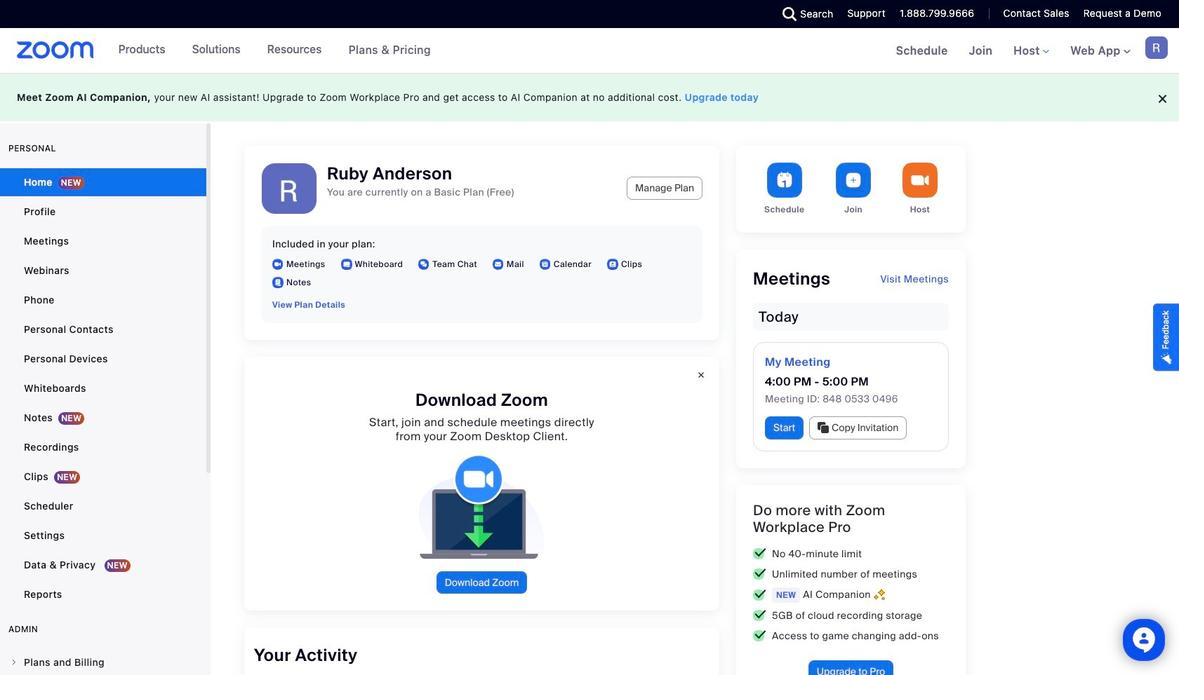 Task type: vqa. For each thing, say whether or not it's contained in the screenshot.
window new icon
no



Task type: locate. For each thing, give the bounding box(es) containing it.
3 check box image from the top
[[753, 611, 767, 622]]

check box image
[[753, 549, 767, 560], [753, 570, 767, 581], [753, 611, 767, 622]]

profile.zoom_whiteboard image
[[341, 259, 352, 270]]

profile picture image
[[1146, 37, 1168, 59]]

1 check box image from the top
[[753, 549, 767, 560]]

0 vertical spatial check box image
[[753, 549, 767, 560]]

zoom logo image
[[17, 41, 94, 59]]

check box image
[[753, 590, 767, 601], [753, 631, 767, 643]]

1 vertical spatial check box image
[[753, 631, 767, 643]]

1 vertical spatial check box image
[[753, 570, 767, 581]]

2 vertical spatial check box image
[[753, 611, 767, 622]]

meetings navigation
[[886, 28, 1179, 74]]

menu item
[[0, 650, 206, 676]]

0 vertical spatial check box image
[[753, 590, 767, 601]]

banner
[[0, 28, 1179, 74]]

profile.zoom_clips image
[[607, 259, 618, 270]]

footer
[[0, 73, 1179, 121]]

2 check box image from the top
[[753, 570, 767, 581]]

download zoom image
[[408, 456, 556, 561]]



Task type: describe. For each thing, give the bounding box(es) containing it.
1 check box image from the top
[[753, 590, 767, 601]]

profile.zoom_mail image
[[493, 259, 504, 270]]

schedule image
[[767, 163, 802, 198]]

personal menu menu
[[0, 168, 206, 611]]

right image
[[10, 659, 18, 668]]

profile.zoom_team_chat image
[[419, 259, 430, 270]]

host image
[[903, 163, 938, 198]]

product information navigation
[[108, 28, 442, 73]]

profile.zoom_calendar image
[[540, 259, 551, 270]]

2 check box image from the top
[[753, 631, 767, 643]]

avatar image
[[262, 164, 317, 218]]

advanced feature image
[[874, 590, 885, 602]]

profile.zoom_notes image
[[272, 277, 284, 289]]

join image
[[836, 163, 871, 198]]

profile.zoom_meetings image
[[272, 259, 284, 270]]



